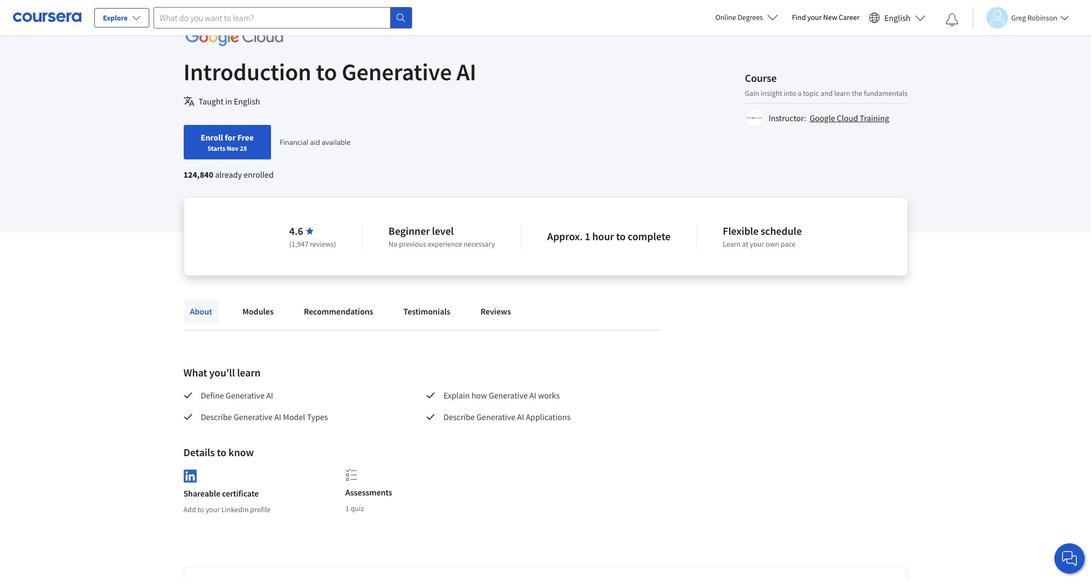 Task type: vqa. For each thing, say whether or not it's contained in the screenshot.
Learner within the Felipe M. Learner since 2018
no



Task type: describe. For each thing, give the bounding box(es) containing it.
explain
[[444, 390, 470, 401]]

complete
[[628, 230, 671, 243]]

0 vertical spatial 1
[[585, 230, 591, 243]]

course gain insight into a topic and learn the fundamentals
[[745, 71, 908, 98]]

shareable certificate
[[184, 488, 259, 499]]

greg robinson button
[[973, 7, 1070, 28]]

instructor: google cloud training
[[769, 112, 890, 123]]

chat with us image
[[1062, 550, 1079, 568]]

explore button
[[94, 8, 149, 27]]

financial aid available
[[280, 137, 351, 147]]

your inside find your new career link
[[808, 12, 822, 22]]

insight
[[761, 88, 783, 98]]

generative for describe generative ai applications
[[477, 412, 516, 423]]

career
[[839, 12, 860, 22]]

ai for define generative ai
[[266, 390, 273, 401]]

aid
[[310, 137, 320, 147]]

(1,947 reviews)
[[289, 239, 336, 249]]

training
[[860, 112, 890, 123]]

generative for define generative ai
[[226, 390, 265, 401]]

show notifications image
[[946, 13, 959, 26]]

add to your linkedin profile
[[184, 505, 271, 515]]

flexible schedule learn at your own pace
[[723, 224, 802, 249]]

greg
[[1012, 13, 1027, 22]]

greg robinson
[[1012, 13, 1058, 22]]

introduction to generative ai
[[184, 57, 477, 87]]

certificate
[[222, 488, 259, 499]]

ai for describe generative ai applications
[[517, 412, 524, 423]]

applications
[[526, 412, 571, 423]]

describe generative ai applications
[[444, 412, 571, 423]]

online
[[716, 12, 737, 22]]

explore
[[103, 13, 128, 23]]

details
[[184, 446, 215, 459]]

learn inside course gain insight into a topic and learn the fundamentals
[[835, 88, 851, 98]]

online degrees button
[[707, 5, 787, 29]]

google cloud training link
[[810, 112, 890, 123]]

approx.
[[548, 230, 583, 243]]

enroll for free starts nov 28
[[201, 132, 254, 153]]

4.6
[[289, 224, 303, 238]]

level
[[432, 224, 454, 238]]

find your new career link
[[787, 11, 866, 24]]

1 vertical spatial learn
[[237, 366, 261, 380]]

own
[[766, 239, 780, 249]]

reviews
[[481, 306, 511, 317]]

coursera image
[[13, 9, 81, 26]]

(1,947
[[289, 239, 309, 249]]

how
[[472, 390, 487, 401]]

no
[[389, 239, 398, 249]]

to for generative
[[316, 57, 337, 87]]

for
[[225, 132, 236, 143]]

learn
[[723, 239, 741, 249]]

reviews)
[[310, 239, 336, 249]]

details to know
[[184, 446, 254, 459]]

free
[[237, 132, 254, 143]]

course
[[745, 71, 777, 84]]

0 horizontal spatial your
[[206, 505, 220, 515]]

recommendations link
[[298, 300, 380, 323]]

necessary
[[464, 239, 495, 249]]

gain
[[745, 88, 760, 98]]

topic
[[804, 88, 820, 98]]

define generative ai
[[201, 390, 273, 401]]

works
[[538, 390, 560, 401]]

modules link
[[236, 300, 280, 323]]

flexible
[[723, 224, 759, 238]]

beginner level no previous experience necessary
[[389, 224, 495, 249]]

taught in english
[[199, 96, 260, 107]]

the
[[852, 88, 863, 98]]

enroll
[[201, 132, 223, 143]]

in
[[225, 96, 232, 107]]

financial
[[280, 137, 308, 147]]

introduction
[[184, 57, 311, 87]]

beginner
[[389, 224, 430, 238]]

you'll
[[209, 366, 235, 380]]



Task type: locate. For each thing, give the bounding box(es) containing it.
hour
[[593, 230, 614, 243]]

and
[[821, 88, 833, 98]]

into
[[784, 88, 797, 98]]

describe generative ai model types
[[201, 412, 328, 423]]

linkedin
[[221, 505, 249, 515]]

instructor:
[[769, 112, 807, 123]]

2 vertical spatial your
[[206, 505, 220, 515]]

english
[[885, 12, 911, 23], [234, 96, 260, 107]]

robinson
[[1028, 13, 1058, 22]]

enrolled
[[244, 169, 274, 180]]

about
[[190, 306, 212, 317]]

model
[[283, 412, 305, 423]]

nov
[[227, 144, 239, 153]]

reviews link
[[474, 300, 518, 323]]

1 quiz
[[346, 504, 364, 514]]

learn left the
[[835, 88, 851, 98]]

english inside english button
[[885, 12, 911, 23]]

what you'll learn
[[184, 366, 261, 380]]

0 vertical spatial your
[[808, 12, 822, 22]]

0 horizontal spatial 1
[[346, 504, 349, 514]]

testimonials
[[404, 306, 451, 317]]

2 horizontal spatial your
[[808, 12, 822, 22]]

learn up define generative ai
[[237, 366, 261, 380]]

generative for describe generative ai model types
[[234, 412, 273, 423]]

1 horizontal spatial learn
[[835, 88, 851, 98]]

1 describe from the left
[[201, 412, 232, 423]]

already
[[215, 169, 242, 180]]

find your new career
[[793, 12, 860, 22]]

1 vertical spatial 1
[[346, 504, 349, 514]]

pace
[[781, 239, 796, 249]]

0 horizontal spatial describe
[[201, 412, 232, 423]]

your inside flexible schedule learn at your own pace
[[750, 239, 765, 249]]

google cloud image
[[184, 25, 285, 50]]

a
[[798, 88, 802, 98]]

recommendations
[[304, 306, 374, 317]]

english button
[[866, 0, 931, 35]]

experience
[[428, 239, 462, 249]]

fundamentals
[[864, 88, 908, 98]]

2 describe from the left
[[444, 412, 475, 423]]

1 left quiz
[[346, 504, 349, 514]]

your down shareable certificate
[[206, 505, 220, 515]]

to for your
[[198, 505, 204, 515]]

your
[[808, 12, 822, 22], [750, 239, 765, 249], [206, 505, 220, 515]]

find
[[793, 12, 806, 22]]

your right "at"
[[750, 239, 765, 249]]

124,840
[[184, 169, 214, 180]]

1
[[585, 230, 591, 243], [346, 504, 349, 514]]

modules
[[243, 306, 274, 317]]

What do you want to learn? text field
[[154, 7, 391, 28]]

at
[[743, 239, 749, 249]]

describe down define
[[201, 412, 232, 423]]

english right in at the top left of page
[[234, 96, 260, 107]]

add
[[184, 505, 196, 515]]

1 vertical spatial your
[[750, 239, 765, 249]]

your right the find
[[808, 12, 822, 22]]

english right career at the right top of the page
[[885, 12, 911, 23]]

describe down explain at bottom left
[[444, 412, 475, 423]]

what
[[184, 366, 207, 380]]

google
[[810, 112, 836, 123]]

define
[[201, 390, 224, 401]]

124,840 already enrolled
[[184, 169, 274, 180]]

assessments
[[346, 487, 392, 498]]

taught
[[199, 96, 224, 107]]

0 horizontal spatial english
[[234, 96, 260, 107]]

1 horizontal spatial your
[[750, 239, 765, 249]]

ai
[[457, 57, 477, 87], [266, 390, 273, 401], [530, 390, 537, 401], [274, 412, 281, 423], [517, 412, 524, 423]]

describe for describe generative ai model types
[[201, 412, 232, 423]]

approx. 1 hour to complete
[[548, 230, 671, 243]]

28
[[240, 144, 247, 153]]

None search field
[[154, 7, 412, 28]]

cloud
[[837, 112, 859, 123]]

shareable
[[184, 488, 220, 499]]

1 vertical spatial english
[[234, 96, 260, 107]]

schedule
[[761, 224, 802, 238]]

to for know
[[217, 446, 227, 459]]

testimonials link
[[397, 300, 457, 323]]

types
[[307, 412, 328, 423]]

new
[[824, 12, 838, 22]]

0 horizontal spatial learn
[[237, 366, 261, 380]]

ai for describe generative ai model types
[[274, 412, 281, 423]]

describe
[[201, 412, 232, 423], [444, 412, 475, 423]]

explain how generative ai works
[[444, 390, 560, 401]]

describe for describe generative ai applications
[[444, 412, 475, 423]]

quiz
[[351, 504, 364, 514]]

0 vertical spatial english
[[885, 12, 911, 23]]

learn
[[835, 88, 851, 98], [237, 366, 261, 380]]

know
[[229, 446, 254, 459]]

online degrees
[[716, 12, 763, 22]]

1 left hour
[[585, 230, 591, 243]]

previous
[[399, 239, 427, 249]]

1 horizontal spatial english
[[885, 12, 911, 23]]

available
[[322, 137, 351, 147]]

degrees
[[738, 12, 763, 22]]

about link
[[184, 300, 219, 323]]

to
[[316, 57, 337, 87], [617, 230, 626, 243], [217, 446, 227, 459], [198, 505, 204, 515]]

google cloud training image
[[747, 110, 763, 126]]

financial aid available button
[[280, 137, 351, 147]]

starts
[[208, 144, 225, 153]]

1 horizontal spatial 1
[[585, 230, 591, 243]]

0 vertical spatial learn
[[835, 88, 851, 98]]

1 horizontal spatial describe
[[444, 412, 475, 423]]



